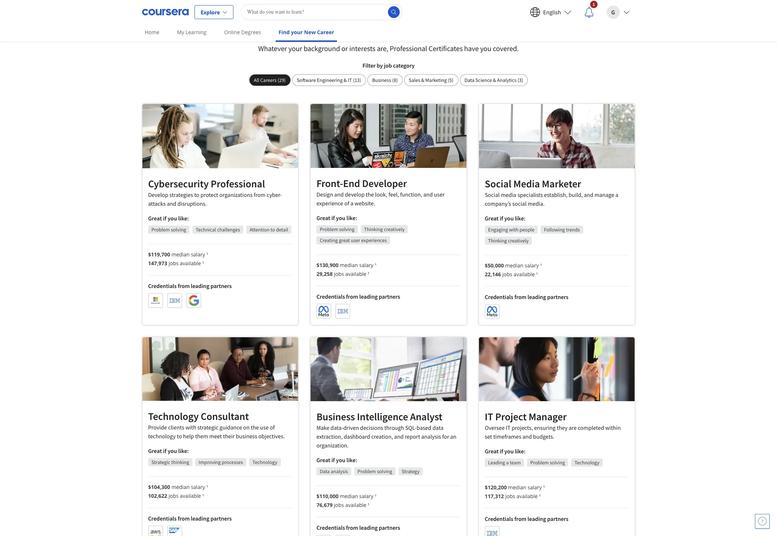 Task type: locate. For each thing, give the bounding box(es) containing it.
jobs for business
[[334, 501, 344, 508]]

credentials for front-
[[317, 293, 345, 300]]

sales & marketing (5)
[[409, 77, 454, 83]]

median for professional
[[172, 251, 190, 258]]

available inside $104,300 median salary ¹ 102,622 jobs available ¹
[[180, 493, 201, 500]]

to left help
[[177, 433, 182, 440]]

like: up data analysis
[[347, 456, 358, 464]]

1 horizontal spatial user
[[434, 191, 445, 198]]

you down strategies
[[168, 215, 177, 222]]

clients
[[168, 424, 184, 431]]

of down develop on the left top
[[345, 199, 350, 207]]

objectives.
[[259, 433, 285, 440]]

1 vertical spatial it
[[485, 410, 494, 423]]

works
[[404, 23, 446, 43]]

it inside button
[[348, 77, 352, 83]]

strategy
[[402, 468, 420, 475]]

available inside $130,900 median salary ¹ 29,258 jobs available ¹
[[346, 270, 367, 277]]

available
[[180, 260, 201, 267], [346, 270, 367, 277], [514, 271, 535, 278], [180, 493, 201, 500], [517, 493, 538, 500], [346, 501, 367, 508]]

credentials down 76,679
[[317, 524, 345, 531]]

great if you like: up leading a team at bottom right
[[485, 447, 526, 455]]

professional inside find a career that works for you whatever your background or interests are, professional certificates have you covered.
[[390, 44, 428, 53]]

the up "website."
[[366, 191, 374, 198]]

median right "$119,700"
[[172, 251, 190, 258]]

1 horizontal spatial &
[[422, 77, 425, 83]]

great if you like: for social
[[485, 214, 526, 222]]

(13)
[[353, 77, 362, 83]]

from down $119,700 median salary ¹ 147,973 jobs available ¹
[[178, 282, 190, 290]]

social up company's
[[485, 191, 500, 198]]

0 vertical spatial data
[[465, 77, 475, 83]]

great up leading
[[485, 447, 499, 455]]

media
[[501, 191, 517, 198]]

salary for professional
[[191, 251, 205, 258]]

1 horizontal spatial of
[[345, 199, 350, 207]]

salary inside $130,900 median salary ¹ 29,258 jobs available ¹
[[360, 262, 374, 269]]

you up 'have'
[[472, 23, 498, 43]]

from for social media marketer
[[515, 293, 527, 300]]

0 vertical spatial analysis
[[422, 433, 442, 440]]

great for business
[[317, 456, 331, 464]]

2 social from the top
[[485, 191, 500, 198]]

business for (8)
[[373, 77, 392, 83]]

if up strategic
[[163, 447, 167, 455]]

a inside social media marketer social media specialists establish, build, and manage a company's social media.
[[616, 191, 619, 198]]

2 vertical spatial to
[[177, 433, 182, 440]]

jobs inside $104,300 median salary ¹ 102,622 jobs available ¹
[[169, 493, 179, 500]]

technical challenges
[[196, 226, 240, 233]]

professional up 'category'
[[390, 44, 428, 53]]

median for intelligence
[[340, 493, 358, 500]]

0 horizontal spatial with
[[186, 424, 196, 431]]

from down $110,000 median salary ¹ 76,679 jobs available ¹
[[346, 524, 359, 531]]

2 horizontal spatial technology
[[575, 459, 600, 466]]

leading for intelligence
[[360, 524, 378, 531]]

and inside social media marketer social media specialists establish, build, and manage a company's social media.
[[585, 191, 594, 198]]

of right "use"
[[270, 424, 275, 431]]

solving down budgets.
[[550, 459, 566, 466]]

thinking creatively up "experiences" on the left
[[364, 226, 405, 233]]

median inside $110,000 median salary ¹ 76,679 jobs available ¹
[[340, 493, 358, 500]]

great if you like: down attacks
[[148, 215, 189, 222]]

new
[[304, 29, 316, 36]]

if for social
[[500, 214, 504, 222]]

0 horizontal spatial &
[[344, 77, 347, 83]]

$104,300
[[148, 484, 170, 491]]

credentials from leading partners for consultant
[[148, 515, 232, 522]]

them
[[195, 433, 208, 440]]

available right 76,679
[[346, 501, 367, 508]]

if for it
[[500, 447, 504, 455]]

0 vertical spatial professional
[[390, 44, 428, 53]]

like: for project
[[515, 447, 526, 455]]

Data Science & Analytics (3) button
[[460, 74, 529, 86]]

salary inside $50,000 median salary ¹ 22,146 jobs available ¹
[[525, 262, 539, 269]]

use
[[260, 424, 269, 431]]

0 horizontal spatial user
[[351, 237, 361, 244]]

0 horizontal spatial data
[[320, 468, 330, 475]]

jobs for front-
[[334, 270, 344, 277]]

business for intelligence
[[317, 410, 355, 423]]

1 vertical spatial to
[[271, 226, 275, 233]]

1 vertical spatial the
[[251, 424, 259, 431]]

and up the experience
[[335, 191, 344, 198]]

business inside business (8) button
[[373, 77, 392, 83]]

a
[[314, 23, 322, 43], [616, 191, 619, 198], [351, 199, 354, 207], [507, 459, 509, 466]]

and down strategies
[[167, 200, 177, 207]]

available inside $110,000 median salary ¹ 76,679 jobs available ¹
[[346, 501, 367, 508]]

jobs inside $130,900 median salary ¹ 29,258 jobs available ¹
[[334, 270, 344, 277]]

like:
[[347, 214, 358, 222], [515, 214, 526, 222], [178, 215, 189, 222], [178, 447, 189, 455], [515, 447, 526, 455], [347, 456, 358, 464]]

median inside $104,300 median salary ¹ 102,622 jobs available ¹
[[172, 484, 190, 491]]

& left (13)
[[344, 77, 347, 83]]

and down through
[[395, 433, 404, 440]]

like: for media
[[515, 214, 526, 222]]

background
[[304, 44, 340, 53]]

technology
[[148, 410, 199, 423], [253, 459, 278, 466], [575, 459, 600, 466]]

117,312
[[485, 493, 504, 500]]

1 horizontal spatial creatively
[[509, 237, 529, 244]]

0 vertical spatial it
[[348, 77, 352, 83]]

great for social
[[485, 214, 499, 222]]

professional up organizations
[[211, 177, 265, 190]]

1 vertical spatial with
[[186, 424, 196, 431]]

problem up creating
[[320, 226, 339, 233]]

credentials down the 102,622
[[148, 515, 177, 522]]

if for front-
[[332, 214, 335, 222]]

jobs right the 102,622
[[169, 493, 179, 500]]

great for technology
[[148, 447, 162, 455]]

salary
[[191, 251, 205, 258], [360, 262, 374, 269], [525, 262, 539, 269], [191, 484, 205, 491], [528, 484, 542, 491], [360, 493, 374, 500]]

like: for professional
[[178, 215, 189, 222]]

credentials from leading partners down $130,900 median salary ¹ 29,258 jobs available ¹
[[317, 293, 401, 300]]

salary inside '$120,200 median salary ¹ 117,312 jobs available ¹'
[[528, 484, 542, 491]]

median inside $50,000 median salary ¹ 22,146 jobs available ¹
[[506, 262, 524, 269]]

& right the science
[[494, 77, 497, 83]]

jobs
[[169, 260, 179, 267], [334, 270, 344, 277], [503, 271, 513, 278], [169, 493, 179, 500], [506, 493, 516, 500], [334, 501, 344, 508]]

credentials from leading partners for project
[[485, 515, 569, 522]]

attention to detail
[[250, 226, 289, 233]]

data for data analysis
[[320, 468, 330, 475]]

data up the $110,000
[[320, 468, 330, 475]]

find your new career
[[279, 29, 335, 36]]

find inside find a career that works for you whatever your background or interests are, professional certificates have you covered.
[[280, 23, 311, 43]]

jobs inside $50,000 median salary ¹ 22,146 jobs available ¹
[[503, 271, 513, 278]]

filter
[[363, 62, 376, 69]]

credentials for social
[[485, 293, 514, 300]]

leading for project
[[528, 515, 547, 522]]

data analysis
[[320, 468, 348, 475]]

timeframes
[[494, 433, 522, 440]]

leading down $110,000 median salary ¹ 76,679 jobs available ¹
[[360, 524, 378, 531]]

1 vertical spatial professional
[[211, 177, 265, 190]]

data left the science
[[465, 77, 475, 83]]

None search field
[[241, 4, 403, 20]]

social up the media
[[485, 177, 512, 190]]

great if you like: for front-
[[317, 214, 358, 222]]

0 horizontal spatial to
[[177, 433, 182, 440]]

0 horizontal spatial business
[[317, 410, 355, 423]]

if for business
[[332, 456, 335, 464]]

like: for consultant
[[178, 447, 189, 455]]

0 horizontal spatial of
[[270, 424, 275, 431]]

like: up people
[[515, 214, 526, 222]]

and down projects,
[[523, 433, 533, 440]]

certificates
[[429, 44, 463, 53]]

median inside $130,900 median salary ¹ 29,258 jobs available ¹
[[340, 262, 358, 269]]

or
[[342, 44, 348, 53]]

1 & from the left
[[344, 77, 347, 83]]

intelligence
[[357, 410, 409, 423]]

great if you like: up data analysis
[[317, 456, 358, 464]]

great
[[317, 214, 331, 222], [485, 214, 499, 222], [148, 215, 162, 222], [148, 447, 162, 455], [485, 447, 499, 455], [317, 456, 331, 464]]

leading for consultant
[[191, 515, 210, 522]]

3 & from the left
[[494, 77, 497, 83]]

1 horizontal spatial technology
[[253, 459, 278, 466]]

if up engaging at the top right
[[500, 214, 504, 222]]

organization.
[[317, 442, 349, 449]]

0 vertical spatial creatively
[[384, 226, 405, 233]]

creating great user experiences
[[320, 237, 387, 244]]

to inside technology consultant provide clients with strategic guidance on the use of technology to help them meet their business objectives.
[[177, 433, 182, 440]]

the right on
[[251, 424, 259, 431]]

1 vertical spatial data
[[320, 468, 330, 475]]

manager
[[529, 410, 567, 423]]

median right the $110,000
[[340, 493, 358, 500]]

decisions
[[361, 424, 384, 431]]

credentials from leading partners down $110,000 median salary ¹ 76,679 jobs available ¹
[[317, 524, 401, 531]]

like: for end
[[347, 214, 358, 222]]

with left people
[[510, 226, 519, 233]]

salary for project
[[528, 484, 542, 491]]

provide
[[148, 424, 167, 431]]

great up data analysis
[[317, 456, 331, 464]]

media
[[514, 177, 540, 190]]

from for front-end developer
[[346, 293, 359, 300]]

great up engaging at the top right
[[485, 214, 499, 222]]

if
[[332, 214, 335, 222], [500, 214, 504, 222], [163, 215, 167, 222], [163, 447, 167, 455], [500, 447, 504, 455], [332, 456, 335, 464]]

(8)
[[393, 77, 398, 83]]

median inside '$120,200 median salary ¹ 117,312 jobs available ¹'
[[509, 484, 527, 491]]

Business (8) button
[[368, 74, 403, 86]]

build,
[[569, 191, 583, 198]]

1 horizontal spatial the
[[366, 191, 374, 198]]

thinking
[[364, 226, 383, 233], [489, 237, 508, 244]]

it left (13)
[[348, 77, 352, 83]]

your down find your new career link
[[289, 44, 303, 53]]

(5)
[[448, 77, 454, 83]]

All Careers (29) button
[[249, 74, 291, 86]]

creatively down engaging with people
[[509, 237, 529, 244]]

if up data analysis
[[332, 456, 335, 464]]

your
[[291, 29, 303, 36], [289, 44, 303, 53]]

great if you like: for technology
[[148, 447, 189, 455]]

by
[[377, 62, 383, 69]]

jobs right 22,146 at the bottom right of page
[[503, 271, 513, 278]]

salary for media
[[525, 262, 539, 269]]

available inside $119,700 median salary ¹ 147,973 jobs available ¹
[[180, 260, 201, 267]]

problem solving down creation,
[[358, 468, 393, 475]]

1 horizontal spatial thinking
[[489, 237, 508, 244]]

meet
[[210, 433, 222, 440]]

available inside $50,000 median salary ¹ 22,146 jobs available ¹
[[514, 271, 535, 278]]

you up data analysis
[[336, 456, 346, 464]]

1 horizontal spatial professional
[[390, 44, 428, 53]]

available for project
[[517, 493, 538, 500]]

great if you like: down the experience
[[317, 214, 358, 222]]

problem right data analysis
[[358, 468, 376, 475]]

median right $50,000
[[506, 262, 524, 269]]

0 vertical spatial the
[[366, 191, 374, 198]]

leading down $130,900 median salary ¹ 29,258 jobs available ¹
[[360, 293, 378, 300]]

leading down '$120,200 median salary ¹ 117,312 jobs available ¹'
[[528, 515, 547, 522]]

career
[[317, 29, 335, 36]]

1 horizontal spatial data
[[465, 77, 475, 83]]

you for social media marketer
[[505, 214, 514, 222]]

median for media
[[506, 262, 524, 269]]

0 vertical spatial business
[[373, 77, 392, 83]]

within
[[606, 424, 621, 431]]

english
[[544, 8, 562, 16]]

0 vertical spatial with
[[510, 226, 519, 233]]

great if you like: for business
[[317, 456, 358, 464]]

creatively up "experiences" on the left
[[384, 226, 405, 233]]

jobs right 147,973
[[169, 260, 179, 267]]

leading for end
[[360, 293, 378, 300]]

1 vertical spatial thinking creatively
[[489, 237, 529, 244]]

1 vertical spatial business
[[317, 410, 355, 423]]

if down the experience
[[332, 214, 335, 222]]

jobs for social
[[503, 271, 513, 278]]

(3)
[[518, 77, 524, 83]]

for up 'have'
[[449, 23, 469, 43]]

jobs right 117,312 on the bottom of page
[[506, 493, 516, 500]]

help
[[183, 433, 194, 440]]

great for cybersecurity
[[148, 215, 162, 222]]

1 vertical spatial for
[[443, 433, 450, 440]]

from down $130,900 median salary ¹ 29,258 jobs available ¹
[[346, 293, 359, 300]]

my
[[177, 29, 184, 36]]

with
[[510, 226, 519, 233], [186, 424, 196, 431]]

credentials from leading partners
[[148, 282, 232, 290], [317, 293, 401, 300], [485, 293, 569, 300], [148, 515, 232, 522], [485, 515, 569, 522], [317, 524, 401, 531]]

you up leading a team at bottom right
[[505, 447, 514, 455]]

& right sales
[[422, 77, 425, 83]]

you for cybersecurity professional
[[168, 215, 177, 222]]

Software Engineering & IT (13) button
[[292, 74, 366, 86]]

find for your
[[279, 29, 290, 36]]

0 vertical spatial thinking
[[364, 226, 383, 233]]

like: up thinking
[[178, 447, 189, 455]]

leading
[[191, 282, 210, 290], [360, 293, 378, 300], [528, 293, 547, 300], [191, 515, 210, 522], [528, 515, 547, 522], [360, 524, 378, 531]]

0 horizontal spatial it
[[348, 77, 352, 83]]

jobs for technology
[[169, 493, 179, 500]]

it up timeframes
[[506, 424, 511, 431]]

0 horizontal spatial the
[[251, 424, 259, 431]]

online degrees
[[224, 29, 261, 36]]

leading a team
[[489, 459, 521, 466]]

0 vertical spatial of
[[345, 199, 350, 207]]

median for end
[[340, 262, 358, 269]]

0 horizontal spatial technology
[[148, 410, 199, 423]]

available for professional
[[180, 260, 201, 267]]

data inside button
[[465, 77, 475, 83]]

analysis down data
[[422, 433, 442, 440]]

business up data-
[[317, 410, 355, 423]]

data
[[433, 424, 444, 431]]

jobs inside $119,700 median salary ¹ 147,973 jobs available ¹
[[169, 260, 179, 267]]

learning
[[186, 29, 207, 36]]

jobs for cybersecurity
[[169, 260, 179, 267]]

you for business intelligence analyst
[[336, 456, 346, 464]]

median inside $119,700 median salary ¹ 147,973 jobs available ¹
[[172, 251, 190, 258]]

like: down "website."
[[347, 214, 358, 222]]

credentials down 147,973
[[148, 282, 177, 290]]

median right the $120,200
[[509, 484, 527, 491]]

available for media
[[514, 271, 535, 278]]

leading down $119,700 median salary ¹ 147,973 jobs available ¹
[[191, 282, 210, 290]]

0 horizontal spatial professional
[[211, 177, 265, 190]]

2 horizontal spatial it
[[506, 424, 511, 431]]

to left detail at left
[[271, 226, 275, 233]]

& for software engineering & it (13)
[[344, 77, 347, 83]]

0 vertical spatial for
[[449, 23, 469, 43]]

salary for intelligence
[[360, 493, 374, 500]]

thinking creatively
[[364, 226, 405, 233], [489, 237, 529, 244]]

solving up the great
[[340, 226, 355, 233]]

credentials down 22,146 at the bottom right of page
[[485, 293, 514, 300]]

a inside front-end developer design and develop the look, feel, function, and user experience of a website.
[[351, 199, 354, 207]]

business left (8)
[[373, 77, 392, 83]]

partners for project
[[548, 515, 569, 522]]

job
[[384, 62, 392, 69]]

business (8)
[[373, 77, 398, 83]]

credentials from leading partners for intelligence
[[317, 524, 401, 531]]

credentials down 29,258
[[317, 293, 345, 300]]

like: up team at the bottom right
[[515, 447, 526, 455]]

detail
[[276, 226, 289, 233]]

find for a
[[280, 23, 311, 43]]

jobs inside $110,000 median salary ¹ 76,679 jobs available ¹
[[334, 501, 344, 508]]

great up strategic
[[148, 447, 162, 455]]

from for business intelligence analyst
[[346, 524, 359, 531]]

like: down the disruptions.
[[178, 215, 189, 222]]

credentials for cybersecurity
[[148, 282, 177, 290]]

extraction,
[[317, 433, 343, 440]]

1 vertical spatial social
[[485, 191, 500, 198]]

analysis
[[422, 433, 442, 440], [331, 468, 348, 475]]

What do you want to learn? text field
[[241, 4, 403, 20]]

1 horizontal spatial business
[[373, 77, 392, 83]]

available inside '$120,200 median salary ¹ 117,312 jobs available ¹'
[[517, 493, 538, 500]]

¹
[[207, 251, 208, 258], [203, 260, 204, 267], [375, 262, 377, 269], [541, 262, 543, 269], [368, 270, 370, 277], [537, 271, 538, 278], [207, 484, 208, 491], [544, 484, 546, 491], [203, 493, 204, 500], [375, 493, 377, 500], [540, 493, 541, 500], [368, 501, 370, 508]]

problem solving
[[320, 226, 355, 233], [152, 226, 186, 233], [531, 459, 566, 466], [358, 468, 393, 475]]

business inside 'business intelligence analyst make data-driven decisions through sql-based data extraction, dashboard creation, and report analysis for an organization.'
[[317, 410, 355, 423]]

from down '$120,200 median salary ¹ 117,312 jobs available ¹'
[[515, 515, 527, 522]]

great if you like: up engaging with people
[[485, 214, 526, 222]]

1 vertical spatial your
[[289, 44, 303, 53]]

if for cybersecurity
[[163, 215, 167, 222]]

$130,900 median salary ¹ 29,258 jobs available ¹
[[317, 262, 377, 277]]

partners for media
[[548, 293, 569, 300]]

1 horizontal spatial analysis
[[422, 433, 442, 440]]

your inside find a career that works for you whatever your background or interests are, professional certificates have you covered.
[[289, 44, 303, 53]]

salary inside $119,700 median salary ¹ 147,973 jobs available ¹
[[191, 251, 205, 258]]

if down attacks
[[163, 215, 167, 222]]

technology down objectives.
[[253, 459, 278, 466]]

a up background
[[314, 23, 322, 43]]

1 vertical spatial user
[[351, 237, 361, 244]]

user inside front-end developer design and develop the look, feel, function, and user experience of a website.
[[434, 191, 445, 198]]

2 horizontal spatial &
[[494, 77, 497, 83]]

marketing
[[426, 77, 447, 83]]

attacks
[[148, 200, 166, 207]]

salary inside $104,300 median salary ¹ 102,622 jobs available ¹
[[191, 484, 205, 491]]

1 horizontal spatial it
[[485, 410, 494, 423]]

a down develop on the left top
[[351, 199, 354, 207]]

with up help
[[186, 424, 196, 431]]

company's
[[485, 200, 512, 207]]

available right the 102,622
[[180, 493, 201, 500]]

strategic thinking
[[152, 459, 189, 466]]

1 vertical spatial analysis
[[331, 468, 348, 475]]

social media marketer image
[[479, 104, 636, 168]]

from left cyber-
[[254, 191, 266, 198]]

credentials from leading partners down $119,700 median salary ¹ 147,973 jobs available ¹
[[148, 282, 232, 290]]

0 vertical spatial user
[[434, 191, 445, 198]]

from for technology consultant
[[178, 515, 190, 522]]

credentials from leading partners down $104,300 median salary ¹ 102,622 jobs available ¹
[[148, 515, 232, 522]]

english button
[[525, 0, 578, 24]]

dashboard
[[344, 433, 371, 440]]

find your new career link
[[276, 24, 337, 42]]

the inside technology consultant provide clients with strategic guidance on the use of technology to help them meet their business objectives.
[[251, 424, 259, 431]]

leading down $104,300 median salary ¹ 102,622 jobs available ¹
[[191, 515, 210, 522]]

my learning link
[[174, 24, 210, 40]]

1 horizontal spatial to
[[194, 191, 200, 198]]

0 vertical spatial social
[[485, 177, 512, 190]]

jobs inside '$120,200 median salary ¹ 117,312 jobs available ¹'
[[506, 493, 516, 500]]

and inside it project manager oversee it projects, ensuring they are completed within set timeframes and budgets.
[[523, 433, 533, 440]]

option group
[[249, 74, 529, 86]]

0 vertical spatial thinking creatively
[[364, 226, 405, 233]]

you for technology consultant
[[168, 447, 177, 455]]

credentials from leading partners down '$120,200 median salary ¹ 117,312 jobs available ¹'
[[485, 515, 569, 522]]

jobs right 29,258
[[334, 270, 344, 277]]

1 vertical spatial of
[[270, 424, 275, 431]]

0 vertical spatial to
[[194, 191, 200, 198]]

salary inside $110,000 median salary ¹ 76,679 jobs available ¹
[[360, 493, 374, 500]]

median right $104,300
[[172, 484, 190, 491]]

$130,900
[[317, 262, 339, 269]]

user right function,
[[434, 191, 445, 198]]

available for end
[[346, 270, 367, 277]]



Task type: describe. For each thing, give the bounding box(es) containing it.
degrees
[[241, 29, 261, 36]]

creating
[[320, 237, 338, 244]]

guidance
[[220, 424, 242, 431]]

strategic
[[198, 424, 219, 431]]

challenges
[[217, 226, 240, 233]]

following trends
[[545, 226, 580, 233]]

2 horizontal spatial to
[[271, 226, 275, 233]]

develop
[[345, 191, 365, 198]]

partners for consultant
[[211, 515, 232, 522]]

ensuring
[[535, 424, 556, 431]]

are
[[569, 424, 577, 431]]

the inside front-end developer design and develop the look, feel, function, and user experience of a website.
[[366, 191, 374, 198]]

1 social from the top
[[485, 177, 512, 190]]

professional inside cybersecurity professional develop strategies to protect organizations from cyber- attacks and disruptions.
[[211, 177, 265, 190]]

1
[[593, 1, 596, 7]]

people
[[520, 226, 535, 233]]

great for front-
[[317, 214, 331, 222]]

$50,000 median salary ¹ 22,146 jobs available ¹
[[485, 262, 543, 278]]

cyber-
[[267, 191, 282, 198]]

credentials for business
[[317, 524, 345, 531]]

$110,000 median salary ¹ 76,679 jobs available ¹
[[317, 493, 377, 508]]

an
[[451, 433, 457, 440]]

careers
[[261, 77, 277, 83]]

$120,200
[[485, 484, 507, 491]]

0 horizontal spatial creatively
[[384, 226, 405, 233]]

median for project
[[509, 484, 527, 491]]

partners for end
[[379, 293, 401, 300]]

& for data science & analytics (3)
[[494, 77, 497, 83]]

technology for technology consultant
[[253, 459, 278, 466]]

great if you like: for it
[[485, 447, 526, 455]]

find a career that works for you whatever your background or interests are, professional certificates have you covered.
[[259, 23, 519, 53]]

engineering
[[317, 77, 343, 83]]

credentials for technology
[[148, 515, 177, 522]]

leading for media
[[528, 293, 547, 300]]

their
[[223, 433, 235, 440]]

a left team at the bottom right
[[507, 459, 509, 466]]

great if you like: for cybersecurity
[[148, 215, 189, 222]]

from for cybersecurity professional
[[178, 282, 190, 290]]

social media marketer social media specialists establish, build, and manage a company's social media.
[[485, 177, 619, 207]]

help center image
[[759, 517, 768, 526]]

and inside cybersecurity professional develop strategies to protect organizations from cyber- attacks and disruptions.
[[167, 200, 177, 207]]

you for front-end developer
[[336, 214, 346, 222]]

solving left technical
[[171, 226, 186, 233]]

cybersecurity analyst image
[[142, 104, 298, 168]]

it project manager oversee it projects, ensuring they are completed within set timeframes and budgets.
[[485, 410, 621, 440]]

filter by job category
[[363, 62, 415, 69]]

develop
[[148, 191, 168, 198]]

business
[[236, 433, 258, 440]]

solving left strategy
[[377, 468, 393, 475]]

that
[[372, 23, 401, 43]]

home link
[[142, 24, 162, 40]]

social
[[513, 200, 527, 207]]

coursera image
[[142, 6, 189, 18]]

technology consultant provide clients with strategic guidance on the use of technology to help them meet their business objectives.
[[148, 410, 285, 440]]

technical
[[196, 226, 216, 233]]

102,622
[[148, 493, 167, 500]]

Sales & Marketing (5) button
[[405, 74, 459, 86]]

through
[[385, 424, 405, 431]]

$104,300 median salary ¹ 102,622 jobs available ¹
[[148, 484, 208, 500]]

specialists
[[518, 191, 544, 198]]

of inside front-end developer design and develop the look, feel, function, and user experience of a website.
[[345, 199, 350, 207]]

cybersecurity
[[148, 177, 209, 190]]

76,679
[[317, 501, 333, 508]]

website.
[[355, 199, 376, 207]]

salary for end
[[360, 262, 374, 269]]

of inside technology consultant provide clients with strategic guidance on the use of technology to help them meet their business objectives.
[[270, 424, 275, 431]]

function,
[[401, 191, 423, 198]]

online
[[224, 29, 240, 36]]

you for it project manager
[[505, 447, 514, 455]]

processes
[[222, 459, 243, 466]]

0 vertical spatial your
[[291, 29, 303, 36]]

problem solving up "$119,700"
[[152, 226, 186, 233]]

2 vertical spatial it
[[506, 424, 511, 431]]

establish,
[[545, 191, 568, 198]]

creation,
[[372, 433, 393, 440]]

1 vertical spatial thinking
[[489, 237, 508, 244]]

data for data science & analytics (3)
[[465, 77, 475, 83]]

on
[[243, 424, 250, 431]]

oversee
[[485, 424, 505, 431]]

disruptions.
[[178, 200, 207, 207]]

based
[[417, 424, 432, 431]]

analysis inside 'business intelligence analyst make data-driven decisions through sql-based data extraction, dashboard creation, and report analysis for an organization.'
[[422, 433, 442, 440]]

credentials from leading partners for end
[[317, 293, 401, 300]]

problem solving down budgets.
[[531, 459, 566, 466]]

developer
[[363, 177, 407, 190]]

look,
[[375, 191, 388, 198]]

design
[[317, 191, 333, 198]]

available for intelligence
[[346, 501, 367, 508]]

technology
[[148, 433, 176, 440]]

29,258
[[317, 270, 333, 277]]

problem up "$119,700"
[[152, 226, 170, 233]]

a inside find a career that works for you whatever your background or interests are, professional certificates have you covered.
[[314, 23, 322, 43]]

credentials from leading partners for professional
[[148, 282, 232, 290]]

sql-
[[406, 424, 417, 431]]

median for consultant
[[172, 484, 190, 491]]

completed
[[578, 424, 605, 431]]

great for it
[[485, 447, 499, 455]]

explore button
[[195, 5, 234, 19]]

team
[[510, 459, 521, 466]]

like: for intelligence
[[347, 456, 358, 464]]

science
[[476, 77, 493, 83]]

to inside cybersecurity professional develop strategies to protect organizations from cyber- attacks and disruptions.
[[194, 191, 200, 198]]

and inside 'business intelligence analyst make data-driven decisions through sql-based data extraction, dashboard creation, and report analysis for an organization.'
[[395, 433, 404, 440]]

make
[[317, 424, 330, 431]]

from for it project manager
[[515, 515, 527, 522]]

jobs for it
[[506, 493, 516, 500]]

leading for professional
[[191, 282, 210, 290]]

career
[[325, 23, 369, 43]]

0 horizontal spatial thinking creatively
[[364, 226, 405, 233]]

$119,700 median salary ¹ 147,973 jobs available ¹
[[148, 251, 208, 267]]

from inside cybersecurity professional develop strategies to protect organizations from cyber- attacks and disruptions.
[[254, 191, 266, 198]]

following
[[545, 226, 566, 233]]

all
[[254, 77, 260, 83]]

all careers (29)
[[254, 77, 286, 83]]

technology inside technology consultant provide clients with strategic guidance on the use of technology to help them meet their business objectives.
[[148, 410, 199, 423]]

option group containing all careers (29)
[[249, 74, 529, 86]]

partners for professional
[[211, 282, 232, 290]]

for inside find a career that works for you whatever your background or interests are, professional certificates have you covered.
[[449, 23, 469, 43]]

software engineering & it (13)
[[297, 77, 362, 83]]

available for consultant
[[180, 493, 201, 500]]

end
[[343, 177, 360, 190]]

feel,
[[389, 191, 399, 198]]

partners for intelligence
[[379, 524, 401, 531]]

2 & from the left
[[422, 77, 425, 83]]

0 horizontal spatial thinking
[[364, 226, 383, 233]]

credentials for it
[[485, 515, 514, 522]]

great
[[339, 237, 350, 244]]

they
[[557, 424, 568, 431]]

front-
[[317, 177, 343, 190]]

covered.
[[493, 44, 519, 53]]

if for technology
[[163, 447, 167, 455]]

salary for consultant
[[191, 484, 205, 491]]

g
[[612, 8, 616, 16]]

1 horizontal spatial thinking creatively
[[489, 237, 529, 244]]

problem right team at the bottom right
[[531, 459, 549, 466]]

for inside 'business intelligence analyst make data-driven decisions through sql-based data extraction, dashboard creation, and report analysis for an organization.'
[[443, 433, 450, 440]]

driven
[[344, 424, 359, 431]]

strategies
[[170, 191, 193, 198]]

1 horizontal spatial with
[[510, 226, 519, 233]]

$119,700
[[148, 251, 170, 258]]

0 horizontal spatial analysis
[[331, 468, 348, 475]]

improving
[[199, 459, 221, 466]]

and right function,
[[424, 191, 433, 198]]

technology for it project manager
[[575, 459, 600, 466]]

1 vertical spatial creatively
[[509, 237, 529, 244]]

software
[[297, 77, 316, 83]]

you right 'have'
[[481, 44, 492, 53]]

front-end developer design and develop the look, feel, function, and user experience of a website.
[[317, 177, 445, 207]]

online degrees link
[[221, 24, 264, 40]]

with inside technology consultant provide clients with strategic guidance on the use of technology to help them meet their business objectives.
[[186, 424, 196, 431]]

problem solving up the great
[[320, 226, 355, 233]]

thinking
[[172, 459, 189, 466]]

credentials from leading partners for media
[[485, 293, 569, 300]]



Task type: vqa. For each thing, say whether or not it's contained in the screenshot.
credit
no



